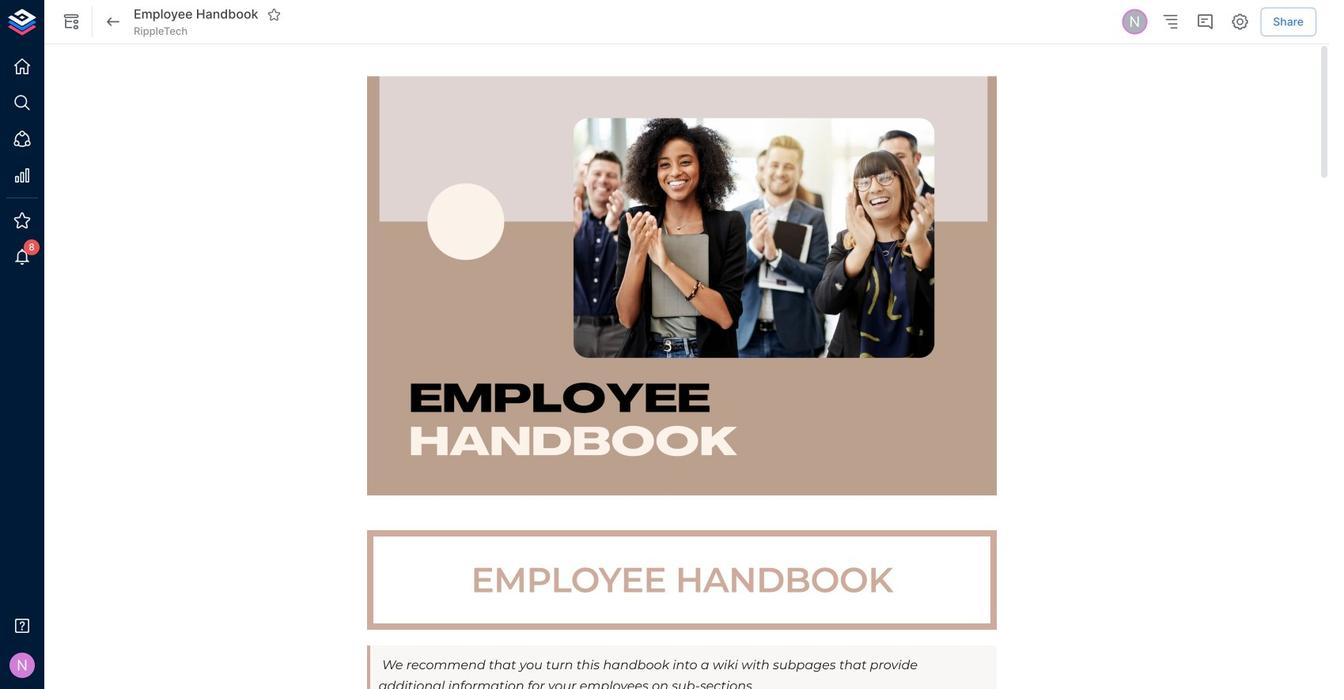 Task type: locate. For each thing, give the bounding box(es) containing it.
settings image
[[1230, 12, 1249, 31]]

comments image
[[1196, 12, 1215, 31]]

show wiki image
[[62, 12, 81, 31]]



Task type: describe. For each thing, give the bounding box(es) containing it.
table of contents image
[[1161, 12, 1180, 31]]

go back image
[[104, 12, 123, 31]]

favorite image
[[267, 7, 281, 22]]



Task type: vqa. For each thing, say whether or not it's contained in the screenshot.
the top workspaces
no



